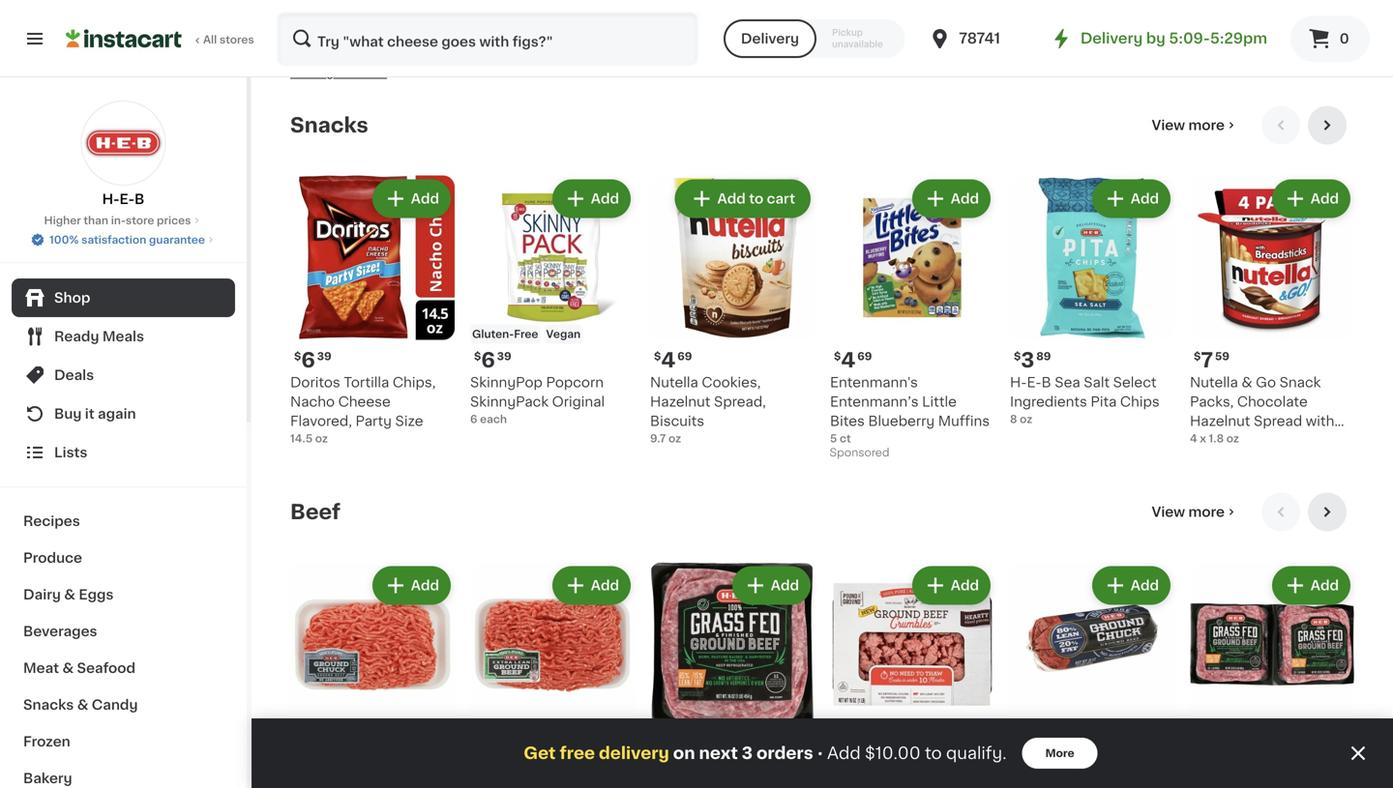 Task type: vqa. For each thing, say whether or not it's contained in the screenshot.


Task type: describe. For each thing, give the bounding box(es) containing it.
nutella for nutella cookies, hazelnut spread, biscuits 9.7 oz
[[650, 376, 698, 389]]

nutella for nutella & go snack packs, chocolate hazelnut spread with breadsticks, bulk snacks for kids
[[1190, 376, 1238, 389]]

h-e-b sea salt select ingredients pita chips 8 oz
[[1010, 376, 1160, 425]]

78741
[[959, 31, 1000, 45]]

4 for nutella cookies, hazelnut spread, biscuits
[[661, 350, 675, 371]]

stock for 1st many in stock button from the right
[[715, 5, 746, 16]]

hazelnut inside nutella cookies, hazelnut spread, biscuits 9.7 oz
[[650, 395, 711, 409]]

delivery
[[599, 745, 669, 762]]

$ for nutella cookies, hazelnut spread, biscuits
[[654, 351, 661, 362]]

59 for 7
[[1215, 351, 1229, 362]]

2, for product group containing 15.4 oz
[[339, 50, 349, 61]]

h- for h-e-b 96/4 extra lean ground beef
[[470, 763, 487, 776]]

nutella cookies, hazelnut spread, biscuits 9.7 oz
[[650, 376, 766, 444]]

h- for h-e-b 85% lean grass fed ground beef
[[650, 763, 667, 776]]

get
[[524, 745, 556, 762]]

0
[[1340, 32, 1349, 45]]

lists
[[54, 446, 87, 460]]

kids
[[1264, 453, 1294, 467]]

it
[[85, 407, 94, 421]]

service type group
[[724, 19, 905, 58]]

muffins
[[938, 415, 990, 428]]

stores
[[220, 34, 254, 45]]

spread
[[1254, 415, 1302, 428]]

h-e-b
[[102, 193, 144, 206]]

bakery link
[[12, 760, 235, 788]]

delivery by 5:09-5:29pm link
[[1049, 27, 1267, 50]]

$ for doritos tortilla chips, nacho cheese flavored, party size
[[294, 351, 301, 362]]

gluten-free vegan
[[472, 329, 581, 340]]

popcorn
[[546, 376, 604, 389]]

view for 3
[[1152, 119, 1185, 132]]

more for 5
[[1188, 506, 1225, 519]]

meat
[[23, 662, 59, 675]]

$ 6 39 for skinnypop popcorn skinnypack original
[[474, 350, 511, 371]]

b for h-e-b sea salt select ingredients pita chips 8 oz
[[1041, 376, 1051, 389]]

shop
[[54, 291, 90, 305]]

add inside button
[[717, 192, 746, 206]]

ct
[[840, 434, 851, 444]]

seafood
[[77, 662, 135, 675]]

add inside treatment tracker modal dialog
[[827, 745, 861, 762]]

buy for product group containing many in stock
[[472, 31, 494, 42]]

2, for product group containing many in stock
[[519, 31, 529, 42]]

orders
[[756, 745, 813, 762]]

$1 for product group containing 15.4 oz
[[380, 50, 391, 61]]

deals
[[54, 369, 94, 382]]

chips
[[1120, 395, 1160, 409]]

to inside treatment tracker modal dialog
[[925, 745, 942, 762]]

39 for skinnypop
[[497, 351, 511, 362]]

each inside skinnypop popcorn skinnypack original 6 each
[[480, 414, 507, 425]]

69 for nutella
[[677, 351, 692, 362]]

items for product group containing many in stock
[[536, 48, 567, 59]]

ready meals button
[[12, 317, 235, 356]]

product group containing 5
[[1010, 563, 1174, 788]]

for
[[1242, 453, 1261, 467]]

$ 4 69 for entenmann's entenmann's little bites blueberry muffins
[[834, 350, 872, 371]]

entenmann's entenmann's little bites blueberry muffins 5 ct
[[830, 376, 990, 444]]

produce
[[23, 551, 82, 565]]

view more button for 5
[[1144, 493, 1246, 532]]

& for nutella
[[1241, 376, 1252, 389]]

product group containing each (est.)
[[470, 563, 635, 788]]

85%
[[695, 763, 725, 776]]

3 inside product group
[[1021, 350, 1034, 371]]

meat & seafood
[[23, 662, 135, 675]]

cart
[[767, 192, 795, 206]]

sponsored badge image inside item carousel region
[[830, 448, 889, 459]]

doritos tortilla chips, nacho cheese flavored, party size 14.5 oz
[[290, 376, 436, 444]]

$ for h-e-b 85% lean grass fed ground beef
[[654, 738, 661, 749]]

more
[[1045, 748, 1074, 759]]

h-e-b 85% lean grass fed ground beef
[[650, 763, 804, 788]]

h- for h-e-b 80/20 ground chuck
[[1010, 763, 1027, 776]]

free
[[560, 745, 595, 762]]

$ inside $ 6 99
[[834, 738, 841, 749]]

$ for nutella & go snack packs, chocolate hazelnut spread with breadsticks, bulk snacks for kids
[[1194, 351, 1201, 362]]

2 many in stock button from the left
[[650, 0, 815, 22]]

chips,
[[393, 376, 436, 389]]

ready
[[54, 330, 99, 343]]

biscuits
[[650, 415, 704, 428]]

flavored,
[[290, 415, 352, 428]]

0 horizontal spatial beef
[[290, 502, 341, 523]]

deals link
[[12, 356, 235, 395]]

dairy
[[23, 588, 61, 602]]

delivery by 5:09-5:29pm
[[1080, 31, 1267, 45]]

2 vertical spatial buy
[[54, 407, 82, 421]]

entenmann's
[[830, 376, 918, 389]]

breadsticks,
[[1190, 434, 1274, 448]]

h-e-b link
[[81, 101, 166, 209]]

$ 6 39 for doritos tortilla chips, nacho cheese flavored, party size
[[294, 350, 332, 371]]

4 for entenmann's entenmann's little bites blueberry muffins
[[841, 350, 855, 371]]

product group containing many in stock
[[470, 0, 635, 62]]

e- for h-e-b 80/20 ground chuck
[[1027, 763, 1041, 776]]

0 horizontal spatial stock
[[355, 25, 386, 35]]

h-e-b 96/4 extra lean ground beef
[[470, 763, 622, 788]]

recipes link
[[12, 503, 235, 540]]

ground inside h-e-b 85% lean grass fed ground beef
[[679, 782, 730, 788]]

doritos
[[290, 376, 340, 389]]

0 horizontal spatial in
[[343, 25, 353, 35]]

item carousel region containing snacks
[[290, 106, 1354, 478]]

e- for h-e-b
[[119, 193, 134, 206]]

$ for h-e-b sea salt select ingredients pita chips
[[1014, 351, 1021, 362]]

instacart logo image
[[66, 27, 182, 50]]

69 for entenmann's
[[857, 351, 872, 362]]

save for product group containing 15.4 oz
[[352, 50, 377, 61]]

6 inside skinnypop popcorn skinnypack original 6 each
[[470, 414, 477, 425]]

h- for h-e-b sea salt select ingredients pita chips 8 oz
[[1010, 376, 1027, 389]]

bakery
[[23, 772, 72, 786]]

recipes
[[23, 515, 80, 528]]

delivery for delivery
[[741, 32, 799, 45]]

nacho
[[290, 395, 335, 409]]

select
[[1113, 376, 1157, 389]]

39 for doritos
[[317, 351, 332, 362]]

any for product group containing 15.4 oz
[[316, 50, 337, 61]]

sea
[[1055, 376, 1080, 389]]

b for h-e-b 80/20 ground chuck
[[1041, 763, 1051, 776]]

all stores link
[[66, 12, 255, 66]]

0 button
[[1290, 15, 1370, 62]]

5 inside product group
[[1021, 737, 1034, 758]]

each inside product group
[[514, 736, 552, 751]]

with
[[1306, 415, 1334, 428]]

extra
[[550, 763, 585, 776]]

80/20
[[1055, 763, 1096, 776]]

qualify.
[[946, 745, 1007, 762]]

product group containing 15.4 oz
[[290, 0, 455, 81]]

2 horizontal spatial many
[[669, 5, 700, 16]]

59 for 5
[[1036, 738, 1051, 749]]

cookies,
[[702, 376, 761, 389]]

vegan
[[546, 329, 581, 340]]

delivery for delivery by 5:09-5:29pm
[[1080, 31, 1143, 45]]

$ 8 19
[[654, 737, 689, 758]]

go
[[1256, 376, 1276, 389]]

spread,
[[714, 395, 766, 409]]

b for h-e-b 96/4 extra lean ground beef
[[502, 763, 511, 776]]

tortilla
[[344, 376, 389, 389]]

stock for second many in stock button from the right
[[535, 5, 566, 16]]

to inside button
[[749, 192, 763, 206]]

b for h-e-b
[[134, 193, 144, 206]]

19
[[677, 738, 689, 749]]

e- for h-e-b sea salt select ingredients pita chips 8 oz
[[1027, 376, 1041, 389]]

$ 4 69 for nutella cookies, hazelnut spread, biscuits
[[654, 350, 692, 371]]

shop link
[[12, 279, 235, 317]]

all stores
[[203, 34, 254, 45]]

ground inside 'h-e-b 96/4 extra lean ground beef'
[[470, 782, 521, 788]]

snack
[[1279, 376, 1321, 389]]

lean inside 'h-e-b 96/4 extra lean ground beef'
[[589, 763, 622, 776]]

eligible for product group containing 15.4 oz
[[314, 68, 354, 78]]



Task type: locate. For each thing, give the bounding box(es) containing it.
14.5
[[290, 434, 313, 444]]

1 horizontal spatial many in stock
[[489, 5, 566, 16]]

1 vertical spatial view more
[[1152, 506, 1225, 519]]

oz inside nutella cookies, hazelnut spread, biscuits 9.7 oz
[[668, 434, 681, 444]]

1 horizontal spatial 69
[[857, 351, 872, 362]]

2 39 from the left
[[497, 351, 511, 362]]

item carousel region
[[290, 106, 1354, 478], [290, 493, 1354, 788]]

nutella inside nutella cookies, hazelnut spread, biscuits 9.7 oz
[[650, 376, 698, 389]]

0 vertical spatial 3
[[1021, 350, 1034, 371]]

on
[[673, 745, 695, 762]]

100%
[[49, 235, 79, 245]]

$ left the 89
[[1014, 351, 1021, 362]]

h- for h-e-b
[[102, 193, 120, 206]]

frozen
[[23, 735, 70, 749]]

0 horizontal spatial any
[[316, 50, 337, 61]]

ground right 80/20
[[1099, 763, 1150, 776]]

$1
[[560, 31, 571, 42], [380, 50, 391, 61]]

1 $ 6 39 from the left
[[294, 350, 332, 371]]

more
[[1188, 119, 1225, 132], [1188, 506, 1225, 519]]

7
[[1201, 350, 1213, 371]]

see for product group containing 15.4 oz
[[290, 68, 311, 78]]

snacks inside nutella & go snack packs, chocolate hazelnut spread with breadsticks, bulk snacks for kids
[[1190, 453, 1239, 467]]

0 vertical spatial see
[[470, 48, 491, 59]]

buy for product group containing 15.4 oz
[[292, 50, 314, 61]]

59
[[1215, 351, 1229, 362], [1036, 738, 1051, 749]]

eligible for product group containing many in stock
[[494, 48, 534, 59]]

more button
[[1022, 738, 1098, 769]]

39
[[317, 351, 332, 362], [497, 351, 511, 362]]

in for second many in stock button from the right
[[523, 5, 533, 16]]

lean down the free
[[589, 763, 622, 776]]

to left cart
[[749, 192, 763, 206]]

2 horizontal spatial ground
[[1099, 763, 1150, 776]]

5 left ct
[[830, 434, 837, 444]]

1 horizontal spatial $ 4 69
[[834, 350, 872, 371]]

h- inside h-e-b 80/20 ground chuck
[[1010, 763, 1027, 776]]

b inside 'h-e-b 96/4 extra lean ground beef'
[[502, 763, 511, 776]]

0 horizontal spatial buy
[[54, 407, 82, 421]]

b inside h-e-b link
[[134, 193, 144, 206]]

0 horizontal spatial 59
[[1036, 738, 1051, 749]]

e- inside h-e-b 80/20 ground chuck
[[1027, 763, 1041, 776]]

ground
[[1099, 763, 1150, 776], [470, 782, 521, 788], [679, 782, 730, 788]]

$ 3 89
[[1014, 350, 1051, 371]]

1 vertical spatial view more button
[[1144, 493, 1246, 532]]

1 horizontal spatial 2,
[[519, 31, 529, 42]]

view more down 5:09-
[[1152, 119, 1225, 132]]

h- up fed
[[650, 763, 667, 776]]

1 sponsored badge image from the top
[[830, 20, 889, 31]]

1 horizontal spatial hazelnut
[[1190, 415, 1250, 428]]

higher
[[44, 215, 81, 226]]

1 39 from the left
[[317, 351, 332, 362]]

4 inside product group
[[1190, 434, 1197, 444]]

ready meals link
[[12, 317, 235, 356]]

meat & seafood link
[[12, 650, 235, 687]]

0 horizontal spatial eligible
[[314, 68, 354, 78]]

save for product group containing many in stock
[[532, 31, 557, 42]]

1 vertical spatial 3
[[742, 745, 753, 762]]

dairy & eggs link
[[12, 577, 235, 613]]

beef down 14.5
[[290, 502, 341, 523]]

meals
[[102, 330, 144, 343]]

e- up chuck
[[1027, 763, 1041, 776]]

8 left 19
[[661, 737, 675, 758]]

e- for h-e-b 85% lean grass fed ground beef
[[667, 763, 682, 776]]

1 horizontal spatial see
[[470, 48, 491, 59]]

4 up 'entenmann's'
[[841, 350, 855, 371]]

$ 6 99
[[834, 737, 872, 758]]

h- left the '96/4'
[[470, 763, 487, 776]]

6 down the gluten-
[[481, 350, 495, 371]]

many in stock for 1st many in stock button from the right
[[669, 5, 746, 16]]

1 more from the top
[[1188, 119, 1225, 132]]

skinnypop popcorn skinnypack original 6 each
[[470, 376, 605, 425]]

1 horizontal spatial snacks
[[290, 115, 368, 136]]

skinnypop
[[470, 376, 543, 389]]

1 vertical spatial each
[[514, 736, 552, 751]]

2 horizontal spatial snacks
[[1190, 453, 1239, 467]]

$ inside $ 3 89
[[1014, 351, 1021, 362]]

x
[[1200, 434, 1206, 444]]

$ right • at the bottom
[[834, 738, 841, 749]]

2 horizontal spatial buy
[[472, 31, 494, 42]]

0 vertical spatial eligible
[[494, 48, 534, 59]]

e- down on
[[667, 763, 682, 776]]

any for product group containing many in stock
[[496, 31, 516, 42]]

view more button down 5:09-
[[1144, 106, 1246, 145]]

pita
[[1091, 395, 1117, 409]]

2 horizontal spatial in
[[703, 5, 713, 16]]

nutella up packs, at the right bottom of the page
[[1190, 376, 1238, 389]]

& left candy
[[77, 698, 88, 712]]

1 vertical spatial eligible
[[314, 68, 354, 78]]

1 horizontal spatial eligible
[[494, 48, 534, 59]]

view more button for 3
[[1144, 106, 1246, 145]]

0 vertical spatial hazelnut
[[650, 395, 711, 409]]

0 horizontal spatial $1
[[380, 50, 391, 61]]

& for dairy
[[64, 588, 75, 602]]

1 lean from the left
[[589, 763, 622, 776]]

1 view more button from the top
[[1144, 106, 1246, 145]]

0 vertical spatial 8
[[1010, 414, 1017, 425]]

1 view from the top
[[1152, 119, 1185, 132]]

2 horizontal spatial many in stock
[[669, 5, 746, 16]]

0 horizontal spatial items
[[356, 68, 387, 78]]

$ for entenmann's entenmann's little bites blueberry muffins
[[834, 351, 841, 362]]

delivery
[[1080, 31, 1143, 45], [741, 32, 799, 45]]

1 horizontal spatial buy any 2, save $1 see eligible items
[[470, 31, 571, 59]]

1 horizontal spatial beef
[[525, 782, 557, 788]]

each down skinnypack
[[480, 414, 507, 425]]

0 vertical spatial 59
[[1215, 351, 1229, 362]]

buy it again
[[54, 407, 136, 421]]

h- up higher than in-store prices
[[102, 193, 120, 206]]

get free delivery on next 3 orders • add $10.00 to qualify.
[[524, 745, 1007, 762]]

beef down get free delivery on next 3 orders • add $10.00 to qualify.
[[734, 782, 766, 788]]

$ 6 39 up skinnypop
[[474, 350, 511, 371]]

ingredients
[[1010, 395, 1087, 409]]

oz right 1.8
[[1226, 434, 1239, 444]]

view for 5
[[1152, 506, 1185, 519]]

hazelnut up 1.8
[[1190, 415, 1250, 428]]

0 horizontal spatial snacks
[[23, 698, 74, 712]]

6 left '99'
[[841, 737, 855, 758]]

1 vertical spatial buy
[[292, 50, 314, 61]]

view more for 5
[[1152, 506, 1225, 519]]

e- inside h-e-b 85% lean grass fed ground beef
[[667, 763, 682, 776]]

$ up biscuits
[[654, 351, 661, 362]]

more down 5:09-
[[1188, 119, 1225, 132]]

b for h-e-b 85% lean grass fed ground beef
[[682, 763, 691, 776]]

5 inside entenmann's entenmann's little bites blueberry muffins 5 ct
[[830, 434, 837, 444]]

0 vertical spatial to
[[749, 192, 763, 206]]

1.8
[[1209, 434, 1224, 444]]

save
[[532, 31, 557, 42], [352, 50, 377, 61]]

nutella & go snack packs, chocolate hazelnut spread with breadsticks, bulk snacks for kids
[[1190, 376, 1334, 467]]

0 vertical spatial any
[[496, 31, 516, 42]]

than
[[84, 215, 108, 226]]

view more button
[[1144, 106, 1246, 145], [1144, 493, 1246, 532]]

$ 6 39
[[294, 350, 332, 371], [474, 350, 511, 371]]

0 horizontal spatial see
[[290, 68, 311, 78]]

0 horizontal spatial each
[[480, 414, 507, 425]]

1 69 from the left
[[677, 351, 692, 362]]

0 vertical spatial view
[[1152, 119, 1185, 132]]

view more button down x
[[1144, 493, 1246, 532]]

1 vertical spatial 5
[[1021, 737, 1034, 758]]

$ right qualify. at the right bottom of the page
[[1014, 738, 1021, 749]]

hazelnut inside nutella & go snack packs, chocolate hazelnut spread with breadsticks, bulk snacks for kids
[[1190, 415, 1250, 428]]

skinnypack
[[470, 395, 549, 409]]

item carousel region containing beef
[[290, 493, 1354, 788]]

39 up doritos
[[317, 351, 332, 362]]

0 vertical spatial sponsored badge image
[[830, 20, 889, 31]]

oz down flavored,
[[315, 434, 328, 444]]

hazelnut up biscuits
[[650, 395, 711, 409]]

5:09-
[[1169, 31, 1210, 45]]

$ up doritos
[[294, 351, 301, 362]]

2 nutella from the left
[[1190, 376, 1238, 389]]

1 view more from the top
[[1152, 119, 1225, 132]]

stock
[[535, 5, 566, 16], [715, 5, 746, 16], [355, 25, 386, 35]]

3 inside treatment tracker modal dialog
[[742, 745, 753, 762]]

cheese
[[338, 395, 391, 409]]

chuck
[[1010, 782, 1054, 788]]

b
[[134, 193, 144, 206], [1041, 376, 1051, 389], [502, 763, 511, 776], [682, 763, 691, 776], [1041, 763, 1051, 776]]

beef inside h-e-b 85% lean grass fed ground beef
[[734, 782, 766, 788]]

beverages link
[[12, 613, 235, 650]]

1 item carousel region from the top
[[290, 106, 1354, 478]]

59 right 7
[[1215, 351, 1229, 362]]

b up ingredients
[[1041, 376, 1051, 389]]

2 view more button from the top
[[1144, 493, 1246, 532]]

4 left x
[[1190, 434, 1197, 444]]

59 up chuck
[[1036, 738, 1051, 749]]

$ inside $ 7 59
[[1194, 351, 1201, 362]]

2 item carousel region from the top
[[290, 493, 1354, 788]]

0 horizontal spatial many in stock
[[310, 25, 386, 35]]

$
[[294, 351, 301, 362], [474, 351, 481, 362], [654, 351, 661, 362], [834, 351, 841, 362], [1014, 351, 1021, 362], [1194, 351, 1201, 362], [654, 738, 661, 749], [834, 738, 841, 749], [1014, 738, 1021, 749]]

sponsored badge image
[[830, 20, 889, 31], [830, 448, 889, 459]]

satisfaction
[[81, 235, 146, 245]]

1 vertical spatial to
[[925, 745, 942, 762]]

e- inside 'h-e-b sea salt select ingredients pita chips 8 oz'
[[1027, 376, 1041, 389]]

1 horizontal spatial many
[[489, 5, 520, 16]]

6 down skinnypack
[[470, 414, 477, 425]]

add to cart
[[717, 192, 795, 206]]

b inside h-e-b 85% lean grass fed ground beef
[[682, 763, 691, 776]]

h-e-b logo image
[[81, 101, 166, 186]]

4
[[661, 350, 675, 371], [841, 350, 855, 371], [1190, 434, 1197, 444]]

$ 5 59
[[1014, 737, 1051, 758]]

0 horizontal spatial 39
[[317, 351, 332, 362]]

0 horizontal spatial many
[[310, 25, 340, 35]]

1 vertical spatial items
[[356, 68, 387, 78]]

nutella up biscuits
[[650, 376, 698, 389]]

1 vertical spatial more
[[1188, 506, 1225, 519]]

sponsored badge image right delivery button
[[830, 20, 889, 31]]

5 left the more
[[1021, 737, 1034, 758]]

59 inside $ 5 59
[[1036, 738, 1051, 749]]

oz right "9.7"
[[668, 434, 681, 444]]

b left the '96/4'
[[502, 763, 511, 776]]

0 horizontal spatial 5
[[830, 434, 837, 444]]

$ inside $ 8 19
[[654, 738, 661, 749]]

1 horizontal spatial $1
[[560, 31, 571, 42]]

& for meat
[[62, 662, 74, 675]]

15.4 oz
[[290, 5, 328, 16]]

2 horizontal spatial stock
[[715, 5, 746, 16]]

add
[[411, 192, 439, 206], [591, 192, 619, 206], [717, 192, 746, 206], [951, 192, 979, 206], [1131, 192, 1159, 206], [1311, 192, 1339, 206], [411, 579, 439, 593], [591, 579, 619, 593], [771, 579, 799, 593], [951, 579, 979, 593], [1131, 579, 1159, 593], [1311, 579, 1339, 593], [827, 745, 861, 762]]

view more for 3
[[1152, 119, 1225, 132]]

snacks inside snacks & candy link
[[23, 698, 74, 712]]

e- inside 'h-e-b 96/4 extra lean ground beef'
[[487, 763, 502, 776]]

$1 for product group containing many in stock
[[560, 31, 571, 42]]

0 vertical spatial item carousel region
[[290, 106, 1354, 478]]

& left eggs
[[64, 588, 75, 602]]

1 horizontal spatial buy
[[292, 50, 314, 61]]

next
[[699, 745, 738, 762]]

b up store in the top of the page
[[134, 193, 144, 206]]

party
[[355, 415, 392, 428]]

$15.19 element
[[1190, 735, 1354, 760]]

Search field
[[279, 14, 696, 64]]

lean inside h-e-b 85% lean grass fed ground beef
[[728, 763, 761, 776]]

0 vertical spatial $1
[[560, 31, 571, 42]]

snacks & candy
[[23, 698, 138, 712]]

more for 3
[[1188, 119, 1225, 132]]

1 horizontal spatial 59
[[1215, 351, 1229, 362]]

product group
[[290, 0, 455, 81], [470, 0, 635, 62], [290, 176, 455, 447], [470, 176, 635, 427], [650, 176, 815, 447], [830, 176, 994, 464], [1010, 176, 1174, 427], [1190, 176, 1354, 467], [290, 563, 455, 788], [470, 563, 635, 788], [650, 563, 815, 788], [830, 563, 994, 788], [1010, 563, 1174, 788], [1190, 563, 1354, 788]]

beef down the '96/4'
[[525, 782, 557, 788]]

product group containing 8
[[650, 563, 815, 788]]

(est.)
[[556, 736, 598, 751]]

1 many in stock button from the left
[[470, 0, 635, 22]]

1 vertical spatial $1
[[380, 50, 391, 61]]

0 horizontal spatial ground
[[470, 782, 521, 788]]

e- for h-e-b 96/4 extra lean ground beef
[[487, 763, 502, 776]]

0 horizontal spatial $ 4 69
[[654, 350, 692, 371]]

product group containing 3
[[1010, 176, 1174, 427]]

more down x
[[1188, 506, 1225, 519]]

h- inside 'h-e-b 96/4 extra lean ground beef'
[[470, 763, 487, 776]]

by
[[1146, 31, 1165, 45]]

1 vertical spatial see
[[290, 68, 311, 78]]

free
[[514, 329, 538, 340]]

1 horizontal spatial $ 6 39
[[474, 350, 511, 371]]

0 horizontal spatial lean
[[589, 763, 622, 776]]

original
[[552, 395, 605, 409]]

8 inside 'h-e-b sea salt select ingredients pita chips 8 oz'
[[1010, 414, 1017, 425]]

beef inside 'h-e-b 96/4 extra lean ground beef'
[[525, 782, 557, 788]]

0 vertical spatial 2,
[[519, 31, 529, 42]]

oz down ingredients
[[1020, 414, 1033, 425]]

buy
[[472, 31, 494, 42], [292, 50, 314, 61], [54, 407, 82, 421]]

2 $ 6 39 from the left
[[474, 350, 511, 371]]

2 more from the top
[[1188, 506, 1225, 519]]

1 vertical spatial save
[[352, 50, 377, 61]]

1 horizontal spatial 39
[[497, 351, 511, 362]]

h- inside 'h-e-b sea salt select ingredients pita chips 8 oz'
[[1010, 376, 1027, 389]]

oz inside 'h-e-b sea salt select ingredients pita chips 8 oz'
[[1020, 414, 1033, 425]]

h- up chuck
[[1010, 763, 1027, 776]]

$ for skinnypop popcorn skinnypack original
[[474, 351, 481, 362]]

see for product group containing many in stock
[[470, 48, 491, 59]]

candy
[[92, 698, 138, 712]]

lean
[[589, 763, 622, 776], [728, 763, 761, 776]]

beverages
[[23, 625, 97, 638]]

h- down $ 3 89
[[1010, 376, 1027, 389]]

4 up biscuits
[[661, 350, 675, 371]]

0 vertical spatial each
[[480, 414, 507, 425]]

2 $ 4 69 from the left
[[834, 350, 872, 371]]

grass
[[764, 763, 804, 776]]

oz
[[315, 5, 328, 16], [1020, 414, 1033, 425], [315, 434, 328, 444], [668, 434, 681, 444], [1226, 434, 1239, 444]]

salt
[[1084, 376, 1110, 389]]

1 horizontal spatial 8
[[1010, 414, 1017, 425]]

0 horizontal spatial nutella
[[650, 376, 698, 389]]

1 vertical spatial 8
[[661, 737, 675, 758]]

gluten-
[[472, 329, 514, 340]]

1 horizontal spatial each
[[514, 736, 552, 751]]

$ down the gluten-
[[474, 351, 481, 362]]

$ for h-e-b 80/20 ground chuck
[[1014, 738, 1021, 749]]

$ up 'entenmann's'
[[834, 351, 841, 362]]

b inside h-e-b 80/20 ground chuck
[[1041, 763, 1051, 776]]

h- inside h-e-b 85% lean grass fed ground beef
[[650, 763, 667, 776]]

oz right 15.4
[[315, 5, 328, 16]]

chocolate
[[1237, 395, 1308, 409]]

view more down x
[[1152, 506, 1225, 519]]

2 view from the top
[[1152, 506, 1185, 519]]

2 sponsored badge image from the top
[[830, 448, 889, 459]]

8 down ingredients
[[1010, 414, 1017, 425]]

100% satisfaction guarantee
[[49, 235, 205, 245]]

e- down $ 3 89
[[1027, 376, 1041, 389]]

buy any 2, save $1 see eligible items for product group containing many in stock
[[470, 31, 571, 59]]

sponsored badge image down ct
[[830, 448, 889, 459]]

many in stock for second many in stock button from the right
[[489, 5, 566, 16]]

ground inside h-e-b 80/20 ground chuck
[[1099, 763, 1150, 776]]

2 vertical spatial snacks
[[23, 698, 74, 712]]

1 horizontal spatial ground
[[679, 782, 730, 788]]

oz inside 'doritos tortilla chips, nacho cheese flavored, party size 14.5 oz'
[[315, 434, 328, 444]]

b inside 'h-e-b sea salt select ingredients pita chips 8 oz'
[[1041, 376, 1051, 389]]

2 horizontal spatial 4
[[1190, 434, 1197, 444]]

0 horizontal spatial to
[[749, 192, 763, 206]]

59 inside $ 7 59
[[1215, 351, 1229, 362]]

9.7
[[650, 434, 666, 444]]

1 vertical spatial sponsored badge image
[[830, 448, 889, 459]]

69 up nutella cookies, hazelnut spread, biscuits 9.7 oz
[[677, 351, 692, 362]]

1 horizontal spatial 5
[[1021, 737, 1034, 758]]

$ inside $ 5 59
[[1014, 738, 1021, 749]]

items for product group containing 15.4 oz
[[356, 68, 387, 78]]

None search field
[[277, 12, 698, 66]]

treatment tracker modal dialog
[[252, 719, 1393, 788]]

snacks for snacks
[[290, 115, 368, 136]]

0 vertical spatial save
[[532, 31, 557, 42]]

1 horizontal spatial 3
[[1021, 350, 1034, 371]]

0 horizontal spatial delivery
[[741, 32, 799, 45]]

produce link
[[12, 540, 235, 577]]

0 horizontal spatial many in stock button
[[470, 0, 635, 22]]

0 vertical spatial snacks
[[290, 115, 368, 136]]

2 69 from the left
[[857, 351, 872, 362]]

each up the '96/4'
[[514, 736, 552, 751]]

$ left 19
[[654, 738, 661, 749]]

0 vertical spatial items
[[536, 48, 567, 59]]

& left go
[[1241, 376, 1252, 389]]

2 horizontal spatial beef
[[734, 782, 766, 788]]

0 horizontal spatial save
[[352, 50, 377, 61]]

6 up doritos
[[301, 350, 315, 371]]

buy any 2, save $1 see eligible items for product group containing 15.4 oz
[[290, 50, 391, 78]]

1 horizontal spatial any
[[496, 31, 516, 42]]

2 lean from the left
[[728, 763, 761, 776]]

100% satisfaction guarantee button
[[30, 228, 217, 248]]

3 right next
[[742, 745, 753, 762]]

b down on
[[682, 763, 691, 776]]

ground down the '96/4'
[[470, 782, 521, 788]]

$ 7 59
[[1194, 350, 1229, 371]]

e- left the '96/4'
[[487, 763, 502, 776]]

3 left the 89
[[1021, 350, 1034, 371]]

69
[[677, 351, 692, 362], [857, 351, 872, 362]]

e- up higher than in-store prices link
[[119, 193, 134, 206]]

to right $10.00
[[925, 745, 942, 762]]

dairy & eggs
[[23, 588, 114, 602]]

69 up 'entenmann's'
[[857, 351, 872, 362]]

1 horizontal spatial stock
[[535, 5, 566, 16]]

1 vertical spatial item carousel region
[[290, 493, 1354, 788]]

b down the more
[[1041, 763, 1051, 776]]

$ 4 69 up 'entenmann's'
[[834, 350, 872, 371]]

in for 1st many in stock button from the right
[[703, 5, 713, 16]]

lean down get free delivery on next 3 orders • add $10.00 to qualify.
[[728, 763, 761, 776]]

& right the meat
[[62, 662, 74, 675]]

1 horizontal spatial delivery
[[1080, 31, 1143, 45]]

& inside nutella & go snack packs, chocolate hazelnut spread with breadsticks, bulk snacks for kids
[[1241, 376, 1252, 389]]

$ up packs, at the right bottom of the page
[[1194, 351, 1201, 362]]

0 horizontal spatial 4
[[661, 350, 675, 371]]

$ 6 39 up doritos
[[294, 350, 332, 371]]

0 horizontal spatial 3
[[742, 745, 753, 762]]

bites
[[830, 415, 865, 428]]

guarantee
[[149, 235, 205, 245]]

snacks for snacks & candy
[[23, 698, 74, 712]]

2 view more from the top
[[1152, 506, 1225, 519]]

96/4
[[515, 763, 547, 776]]

4 x 1.8 oz
[[1190, 434, 1239, 444]]

0 vertical spatial view more button
[[1144, 106, 1246, 145]]

ground down 85%
[[679, 782, 730, 788]]

nutella inside nutella & go snack packs, chocolate hazelnut spread with breadsticks, bulk snacks for kids
[[1190, 376, 1238, 389]]

lists link
[[12, 433, 235, 472]]

39 down the gluten-
[[497, 351, 511, 362]]

78741 button
[[928, 12, 1044, 66]]

blueberry
[[868, 415, 935, 428]]

1 horizontal spatial save
[[532, 31, 557, 42]]

0 horizontal spatial hazelnut
[[650, 395, 711, 409]]

0 vertical spatial view more
[[1152, 119, 1225, 132]]

1 nutella from the left
[[650, 376, 698, 389]]

1 $ 4 69 from the left
[[654, 350, 692, 371]]

entenmann's
[[830, 395, 919, 409]]

$ 4 69 up nutella cookies, hazelnut spread, biscuits 9.7 oz
[[654, 350, 692, 371]]

& for snacks
[[77, 698, 88, 712]]

0 horizontal spatial $ 6 39
[[294, 350, 332, 371]]

product group containing 7
[[1190, 176, 1354, 467]]

1 vertical spatial 2,
[[339, 50, 349, 61]]

89
[[1036, 351, 1051, 362]]

0 horizontal spatial 2,
[[339, 50, 349, 61]]

delivery inside button
[[741, 32, 799, 45]]



